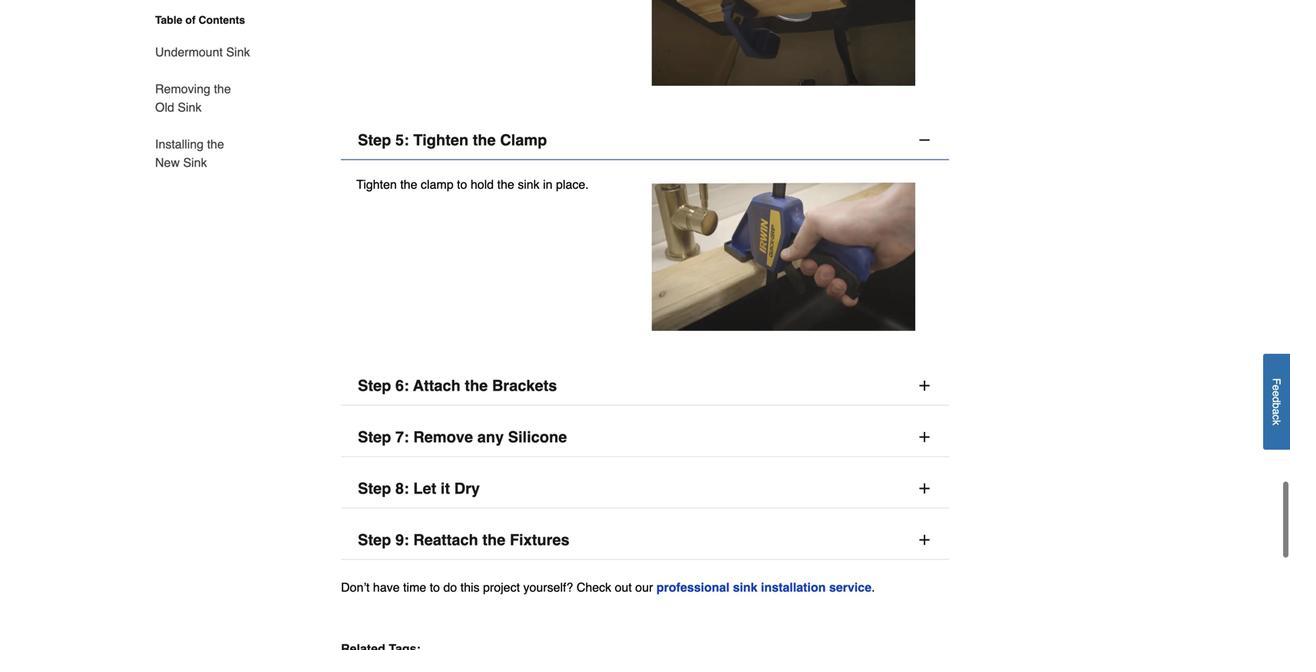 Task type: describe. For each thing, give the bounding box(es) containing it.
.
[[872, 580, 875, 595]]

f e e d b a c k button
[[1263, 354, 1290, 450]]

time
[[403, 580, 426, 595]]

in
[[543, 177, 553, 192]]

the inside removing the old sink
[[214, 82, 231, 96]]

step 5: tighten the clamp
[[358, 131, 547, 149]]

have
[[373, 580, 400, 595]]

installing
[[155, 137, 204, 151]]

plus image for dry
[[917, 481, 932, 496]]

step 6: attach the brackets
[[358, 377, 557, 395]]

f e e d b a c k
[[1271, 379, 1283, 426]]

brackets
[[492, 377, 557, 395]]

old
[[155, 100, 174, 114]]

step 6: attach the brackets button
[[341, 367, 949, 406]]

don't have time to do this project yourself? check out our professional sink installation service .
[[341, 580, 875, 595]]

professional sink installation service link
[[657, 580, 872, 595]]

0 horizontal spatial tighten
[[356, 177, 397, 192]]

step 7: remove any silicone button
[[341, 418, 949, 457]]

step for step 9: reattach the fixtures
[[358, 531, 391, 549]]

clamp
[[500, 131, 547, 149]]

2 e from the top
[[1271, 391, 1283, 397]]

dry
[[454, 480, 480, 498]]

step for step 7: remove any silicone
[[358, 428, 391, 446]]

tighten inside "button"
[[413, 131, 469, 149]]

a small 2 by 4 block on the underside between the sink and a clamp. image
[[645, 0, 934, 90]]

installation
[[761, 580, 826, 595]]

step 9: reattach the fixtures button
[[341, 521, 949, 560]]

the inside the installing the new sink
[[207, 137, 224, 151]]

let
[[413, 480, 436, 498]]

table of contents element
[[137, 12, 252, 172]]

removing the old sink link
[[155, 71, 252, 126]]

1 vertical spatial sink
[[733, 580, 758, 595]]

1 e from the top
[[1271, 385, 1283, 391]]

c
[[1271, 415, 1283, 420]]

new
[[155, 156, 180, 170]]

7:
[[395, 428, 409, 446]]

attach
[[413, 377, 461, 395]]

place.
[[556, 177, 589, 192]]

plus image for brackets
[[917, 378, 932, 393]]

k
[[1271, 420, 1283, 426]]

fixtures
[[510, 531, 570, 549]]

clamp
[[421, 177, 454, 192]]

8:
[[395, 480, 409, 498]]

silicone
[[508, 428, 567, 446]]

9:
[[395, 531, 409, 549]]

our
[[635, 580, 653, 595]]

step 8: let it dry button
[[341, 469, 949, 509]]

any
[[477, 428, 504, 446]]

check
[[577, 580, 612, 595]]

undermount
[[155, 45, 223, 59]]

step for step 6: attach the brackets
[[358, 377, 391, 395]]

installing the new sink link
[[155, 126, 252, 172]]

minus image
[[917, 133, 932, 148]]

undermount sink link
[[155, 34, 250, 71]]

table of contents
[[155, 14, 245, 26]]

step 9: reattach the fixtures
[[358, 531, 570, 549]]

don't
[[341, 580, 370, 595]]

step for step 5: tighten the clamp
[[358, 131, 391, 149]]

sink for removing
[[178, 100, 202, 114]]



Task type: locate. For each thing, give the bounding box(es) containing it.
project
[[483, 580, 520, 595]]

reattach
[[413, 531, 478, 549]]

0 horizontal spatial to
[[430, 580, 440, 595]]

it
[[441, 480, 450, 498]]

a
[[1271, 409, 1283, 415]]

1 step from the top
[[358, 131, 391, 149]]

step left 9:
[[358, 531, 391, 549]]

step inside "button"
[[358, 131, 391, 149]]

5:
[[395, 131, 409, 149]]

step left 8:
[[358, 480, 391, 498]]

6:
[[395, 377, 409, 395]]

2 step from the top
[[358, 377, 391, 395]]

to left do
[[430, 580, 440, 595]]

3 step from the top
[[358, 428, 391, 446]]

d
[[1271, 397, 1283, 403]]

step 8: let it dry
[[358, 480, 480, 498]]

tighten
[[413, 131, 469, 149], [356, 177, 397, 192]]

step left the 6:
[[358, 377, 391, 395]]

5 step from the top
[[358, 531, 391, 549]]

sink left installation at bottom right
[[733, 580, 758, 595]]

sink inside removing the old sink
[[178, 100, 202, 114]]

table
[[155, 14, 182, 26]]

3 plus image from the top
[[917, 481, 932, 496]]

step left 7:
[[358, 428, 391, 446]]

a man using a blue irwin quick-grip clamp on a 2 by 4 board to hold up a sink. image
[[645, 176, 934, 336]]

out
[[615, 580, 632, 595]]

4 step from the top
[[358, 480, 391, 498]]

b
[[1271, 403, 1283, 409]]

e
[[1271, 385, 1283, 391], [1271, 391, 1283, 397]]

step
[[358, 131, 391, 149], [358, 377, 391, 395], [358, 428, 391, 446], [358, 480, 391, 498], [358, 531, 391, 549]]

contents
[[199, 14, 245, 26]]

undermount sink
[[155, 45, 250, 59]]

step 7: remove any silicone
[[358, 428, 567, 446]]

plus image inside step 7: remove any silicone button
[[917, 430, 932, 445]]

plus image for silicone
[[917, 430, 932, 445]]

step for step 8: let it dry
[[358, 480, 391, 498]]

f
[[1271, 379, 1283, 385]]

step left 5:
[[358, 131, 391, 149]]

to for do
[[430, 580, 440, 595]]

to left the hold
[[457, 177, 467, 192]]

removing the old sink
[[155, 82, 231, 114]]

this
[[461, 580, 480, 595]]

yourself?
[[523, 580, 573, 595]]

tighten the clamp to hold the sink in place.
[[356, 177, 589, 192]]

removing
[[155, 82, 210, 96]]

plus image
[[917, 532, 932, 548]]

sink
[[226, 45, 250, 59], [178, 100, 202, 114], [183, 156, 207, 170]]

1 horizontal spatial tighten
[[413, 131, 469, 149]]

plus image
[[917, 378, 932, 393], [917, 430, 932, 445], [917, 481, 932, 496]]

2 plus image from the top
[[917, 430, 932, 445]]

0 vertical spatial tighten
[[413, 131, 469, 149]]

sink down installing
[[183, 156, 207, 170]]

1 plus image from the top
[[917, 378, 932, 393]]

tighten down 5:
[[356, 177, 397, 192]]

the inside "button"
[[473, 131, 496, 149]]

sink inside the installing the new sink
[[183, 156, 207, 170]]

service
[[829, 580, 872, 595]]

the inside button
[[483, 531, 506, 549]]

sink down contents
[[226, 45, 250, 59]]

1 horizontal spatial to
[[457, 177, 467, 192]]

sink
[[518, 177, 540, 192], [733, 580, 758, 595]]

1 vertical spatial tighten
[[356, 177, 397, 192]]

to for hold
[[457, 177, 467, 192]]

e up b
[[1271, 391, 1283, 397]]

1 vertical spatial plus image
[[917, 430, 932, 445]]

to
[[457, 177, 467, 192], [430, 580, 440, 595]]

sink for installing
[[183, 156, 207, 170]]

0 vertical spatial sink
[[518, 177, 540, 192]]

0 vertical spatial to
[[457, 177, 467, 192]]

step inside button
[[358, 531, 391, 549]]

plus image inside step 6: attach the brackets button
[[917, 378, 932, 393]]

sink left in
[[518, 177, 540, 192]]

hold
[[471, 177, 494, 192]]

1 horizontal spatial sink
[[733, 580, 758, 595]]

step 5: tighten the clamp button
[[341, 121, 949, 160]]

tighten right 5:
[[413, 131, 469, 149]]

the inside button
[[465, 377, 488, 395]]

e up d
[[1271, 385, 1283, 391]]

0 horizontal spatial sink
[[518, 177, 540, 192]]

1 vertical spatial to
[[430, 580, 440, 595]]

2 vertical spatial sink
[[183, 156, 207, 170]]

plus image inside step 8: let it dry button
[[917, 481, 932, 496]]

sink down 'removing'
[[178, 100, 202, 114]]

0 vertical spatial plus image
[[917, 378, 932, 393]]

remove
[[413, 428, 473, 446]]

the
[[214, 82, 231, 96], [473, 131, 496, 149], [207, 137, 224, 151], [400, 177, 417, 192], [497, 177, 514, 192], [465, 377, 488, 395], [483, 531, 506, 549]]

do
[[443, 580, 457, 595]]

1 vertical spatial sink
[[178, 100, 202, 114]]

professional
[[657, 580, 730, 595]]

of
[[185, 14, 196, 26]]

0 vertical spatial sink
[[226, 45, 250, 59]]

2 vertical spatial plus image
[[917, 481, 932, 496]]

installing the new sink
[[155, 137, 224, 170]]



Task type: vqa. For each thing, say whether or not it's contained in the screenshot.
Sign In
no



